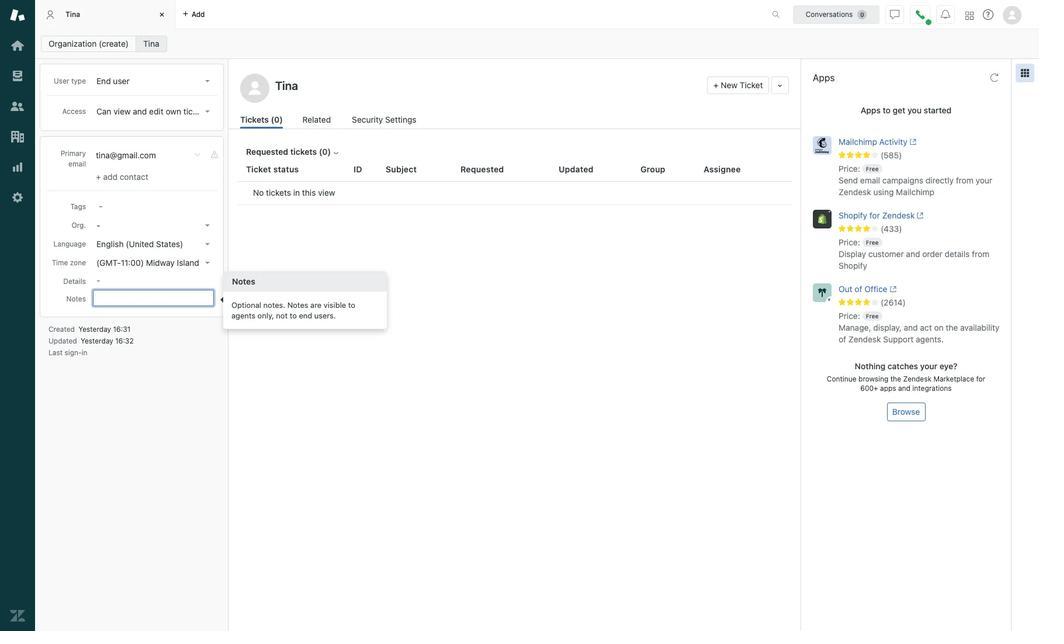 Task type: describe. For each thing, give the bounding box(es) containing it.
arrow down image inside "-" button
[[205, 224, 210, 227]]

(opens in a new tab) image for zendesk
[[915, 212, 924, 219]]

from inside the price: free display customer and order details from shopify
[[972, 249, 990, 259]]

admin image
[[10, 190, 25, 205]]

(2614)
[[881, 297, 906, 307]]

manage,
[[839, 323, 871, 333]]

- button
[[93, 217, 214, 234]]

island
[[177, 258, 199, 268]]

+ for + add contact
[[96, 172, 101, 182]]

arrow down image for (gmt-11:00) midway island
[[205, 262, 210, 264]]

edit
[[149, 106, 163, 116]]

english (united states)
[[96, 239, 183, 249]]

created
[[49, 325, 75, 334]]

secondary element
[[35, 32, 1039, 56]]

organization
[[49, 39, 97, 49]]

tickets (0) link
[[240, 113, 283, 129]]

the inside price: free manage, display, and act on the availability of zendesk support agents.
[[946, 323, 958, 333]]

0 horizontal spatial notes
[[66, 295, 86, 303]]

(gmt-
[[96, 258, 121, 268]]

can view and edit own tickets only button
[[93, 103, 226, 120]]

on
[[934, 323, 944, 333]]

1 horizontal spatial view
[[318, 188, 335, 198]]

support
[[883, 334, 914, 344]]

type
[[71, 77, 86, 85]]

only,
[[258, 311, 274, 320]]

visible
[[324, 300, 346, 309]]

free for email
[[866, 165, 879, 172]]

updated inside "grid"
[[559, 164, 594, 174]]

tina@gmail.com
[[96, 150, 156, 160]]

group
[[641, 164, 665, 174]]

+ new ticket
[[714, 80, 763, 90]]

price: free display customer and order details from shopify
[[839, 237, 990, 271]]

office
[[864, 284, 887, 294]]

view inside button
[[114, 106, 131, 116]]

security settings link
[[352, 113, 420, 129]]

activity
[[879, 137, 907, 147]]

4 stars. 433 reviews. element
[[839, 224, 1004, 234]]

english (united states) button
[[93, 236, 214, 252]]

zendesk inside price: free manage, display, and act on the availability of zendesk support agents.
[[848, 334, 881, 344]]

- field
[[94, 199, 214, 212]]

arrow down image for english (united states)
[[205, 243, 210, 245]]

apps for apps
[[813, 72, 835, 83]]

security
[[352, 115, 383, 124]]

language
[[53, 240, 86, 248]]

out of office
[[839, 284, 887, 294]]

tickets inside can view and edit own tickets only button
[[183, 106, 208, 116]]

out
[[839, 284, 852, 294]]

started
[[924, 105, 952, 115]]

(gmt-11:00) midway island button
[[93, 255, 214, 271]]

11:00)
[[121, 258, 144, 268]]

requested for requested tickets (0)
[[246, 147, 288, 157]]

from inside price: free send email campaigns directly from your zendesk using mailchimp
[[956, 175, 974, 185]]

midway
[[146, 258, 175, 268]]

users.
[[314, 311, 336, 320]]

organizations image
[[10, 129, 25, 144]]

(opens in a new tab) image
[[907, 139, 916, 146]]

using
[[873, 187, 894, 197]]

ticket inside button
[[740, 80, 763, 90]]

time
[[52, 258, 68, 267]]

and inside button
[[133, 106, 147, 116]]

catches
[[888, 361, 918, 371]]

free for customer
[[866, 239, 879, 246]]

mailchimp inside mailchimp activity link
[[839, 137, 877, 147]]

in inside "grid"
[[293, 188, 300, 198]]

zendesk inside price: free send email campaigns directly from your zendesk using mailchimp
[[839, 187, 871, 197]]

zendesk image
[[10, 608, 25, 624]]

tickets
[[240, 115, 269, 124]]

get
[[893, 105, 905, 115]]

0 vertical spatial to
[[883, 105, 891, 115]]

english
[[96, 239, 124, 249]]

the inside "nothing catches your eye? continue browsing the zendesk marketplace for 600+ apps and integrations"
[[891, 375, 901, 383]]

and inside the price: free display customer and order details from shopify
[[906, 249, 920, 259]]

apps to get you started
[[861, 105, 952, 115]]

states)
[[156, 239, 183, 249]]

notes.
[[263, 300, 285, 309]]

user
[[54, 77, 69, 85]]

16:31
[[113, 325, 130, 334]]

end user
[[96, 76, 130, 86]]

act
[[920, 323, 932, 333]]

(united
[[126, 239, 154, 249]]

id
[[354, 164, 362, 174]]

no tickets in this view
[[253, 188, 335, 198]]

can
[[96, 106, 111, 116]]

last
[[49, 348, 63, 357]]

sign-
[[65, 348, 82, 357]]

can view and edit own tickets only
[[96, 106, 226, 116]]

price: free manage, display, and act on the availability of zendesk support agents.
[[839, 311, 1000, 344]]

are
[[310, 300, 322, 309]]

shopify for zendesk link
[[839, 210, 983, 224]]

price: for manage,
[[839, 311, 860, 321]]

and inside price: free manage, display, and act on the availability of zendesk support agents.
[[904, 323, 918, 333]]

out of office image
[[813, 283, 832, 302]]

add button
[[175, 0, 212, 29]]

(opens in a new tab) image for office
[[887, 286, 896, 293]]

out of office link
[[839, 283, 983, 297]]

time zone
[[52, 258, 86, 267]]

browsing
[[859, 375, 889, 383]]

1 vertical spatial yesterday
[[81, 337, 113, 345]]

organization (create)
[[49, 39, 129, 49]]

main element
[[0, 0, 35, 631]]

end user button
[[93, 73, 214, 89]]

nothing catches your eye? continue browsing the zendesk marketplace for 600+ apps and integrations
[[827, 361, 985, 393]]

new
[[721, 80, 738, 90]]

requested for requested
[[461, 164, 504, 174]]

end
[[96, 76, 111, 86]]

1 shopify from the top
[[839, 210, 867, 220]]

close image
[[156, 9, 168, 20]]

1 horizontal spatial to
[[348, 300, 355, 309]]

tina inside tab
[[65, 10, 80, 19]]

+ for + new ticket
[[714, 80, 719, 90]]

mailchimp activity link
[[839, 136, 983, 150]]

updated inside the created yesterday 16:31 updated yesterday 16:32 last sign-in
[[49, 337, 77, 345]]

shopify inside the price: free display customer and order details from shopify
[[839, 261, 867, 271]]

of inside price: free manage, display, and act on the availability of zendesk support agents.
[[839, 334, 846, 344]]

(585)
[[881, 150, 902, 160]]



Task type: locate. For each thing, give the bounding box(es) containing it.
your inside price: free send email campaigns directly from your zendesk using mailchimp
[[976, 175, 992, 185]]

requested
[[246, 147, 288, 157], [461, 164, 504, 174]]

free inside price: free manage, display, and act on the availability of zendesk support agents.
[[866, 313, 879, 320]]

price: inside the price: free display customer and order details from shopify
[[839, 237, 860, 247]]

tabs tab list
[[35, 0, 760, 29]]

1 horizontal spatial for
[[976, 375, 985, 383]]

tina up organization on the top
[[65, 10, 80, 19]]

+ inside button
[[714, 80, 719, 90]]

org.
[[72, 221, 86, 230]]

yesterday
[[79, 325, 111, 334], [81, 337, 113, 345]]

0 vertical spatial in
[[293, 188, 300, 198]]

zendesk inside shopify for zendesk link
[[882, 210, 915, 220]]

1 vertical spatial updated
[[49, 337, 77, 345]]

nothing
[[855, 361, 885, 371]]

1 vertical spatial price:
[[839, 237, 860, 247]]

3 free from the top
[[866, 313, 879, 320]]

2 shopify from the top
[[839, 261, 867, 271]]

mailchimp inside price: free send email campaigns directly from your zendesk using mailchimp
[[896, 187, 935, 197]]

1 horizontal spatial email
[[860, 175, 880, 185]]

0 vertical spatial (opens in a new tab) image
[[915, 212, 924, 219]]

1 arrow down image from the top
[[205, 80, 210, 82]]

4 stars. 2614 reviews. element
[[839, 297, 1004, 308]]

tina inside secondary element
[[143, 39, 159, 49]]

view right this
[[318, 188, 335, 198]]

3 arrow down image from the top
[[205, 224, 210, 227]]

free inside price: free send email campaigns directly from your zendesk using mailchimp
[[866, 165, 879, 172]]

send
[[839, 175, 858, 185]]

tina link
[[136, 36, 167, 52]]

+ left new
[[714, 80, 719, 90]]

0 horizontal spatial tina
[[65, 10, 80, 19]]

email down primary
[[68, 160, 86, 168]]

and left act
[[904, 323, 918, 333]]

zendesk support image
[[10, 8, 25, 23]]

tickets up status
[[290, 147, 317, 157]]

tickets for no tickets in this view
[[266, 188, 291, 198]]

0 vertical spatial mailchimp
[[839, 137, 877, 147]]

updated
[[559, 164, 594, 174], [49, 337, 77, 345]]

free inside the price: free display customer and order details from shopify
[[866, 239, 879, 246]]

0 vertical spatial for
[[870, 210, 880, 220]]

optional
[[231, 300, 261, 309]]

views image
[[10, 68, 25, 84]]

display
[[839, 249, 866, 259]]

0 vertical spatial add
[[192, 10, 205, 18]]

0 vertical spatial view
[[114, 106, 131, 116]]

2 vertical spatial to
[[290, 311, 297, 320]]

+ down tina@gmail.com
[[96, 172, 101, 182]]

ticket right new
[[740, 80, 763, 90]]

1 horizontal spatial mailchimp
[[896, 187, 935, 197]]

0 vertical spatial yesterday
[[79, 325, 111, 334]]

details
[[945, 249, 970, 259]]

0 horizontal spatial in
[[82, 348, 87, 357]]

0 vertical spatial +
[[714, 80, 719, 90]]

0 horizontal spatial apps
[[813, 72, 835, 83]]

apps
[[880, 384, 896, 393]]

0 horizontal spatial add
[[103, 172, 117, 182]]

price: up send
[[839, 164, 860, 174]]

1 vertical spatial apps
[[861, 105, 881, 115]]

zendesk up (433)
[[882, 210, 915, 220]]

tina
[[65, 10, 80, 19], [143, 39, 159, 49]]

2 free from the top
[[866, 239, 879, 246]]

1 vertical spatial arrow down image
[[205, 110, 210, 113]]

add right "close" image
[[192, 10, 205, 18]]

get help image
[[983, 9, 994, 20]]

user
[[113, 76, 130, 86]]

mailchimp left activity
[[839, 137, 877, 147]]

and inside "nothing catches your eye? continue browsing the zendesk marketplace for 600+ apps and integrations"
[[898, 384, 911, 393]]

for down using
[[870, 210, 880, 220]]

tina down "close" image
[[143, 39, 159, 49]]

price: up display
[[839, 237, 860, 247]]

apps image
[[1020, 68, 1030, 78]]

zendesk inside "nothing catches your eye? continue browsing the zendesk marketplace for 600+ apps and integrations"
[[903, 375, 932, 383]]

your left eye? at the bottom right of page
[[920, 361, 938, 371]]

of
[[855, 284, 862, 294], [839, 334, 846, 344]]

availability
[[960, 323, 1000, 333]]

0 horizontal spatial (0)
[[271, 115, 283, 124]]

yesterday up sign-
[[81, 337, 113, 345]]

continue
[[827, 375, 857, 383]]

1 horizontal spatial (0)
[[319, 147, 331, 157]]

1 vertical spatial from
[[972, 249, 990, 259]]

2 arrow down image from the top
[[205, 110, 210, 113]]

email up using
[[860, 175, 880, 185]]

of right out
[[855, 284, 862, 294]]

grid
[[229, 158, 801, 631]]

the
[[946, 323, 958, 333], [891, 375, 901, 383]]

zone
[[70, 258, 86, 267]]

(0) down related link
[[319, 147, 331, 157]]

apps for apps to get you started
[[861, 105, 881, 115]]

your
[[976, 175, 992, 185], [920, 361, 938, 371]]

access
[[62, 107, 86, 116]]

related
[[302, 115, 331, 124]]

0 horizontal spatial for
[[870, 210, 880, 220]]

for inside "nothing catches your eye? continue browsing the zendesk marketplace for 600+ apps and integrations"
[[976, 375, 985, 383]]

1 horizontal spatial add
[[192, 10, 205, 18]]

notes up end
[[287, 300, 308, 309]]

only
[[211, 106, 226, 116]]

3 price: from the top
[[839, 311, 860, 321]]

1 vertical spatial ticket
[[246, 164, 271, 174]]

1 free from the top
[[866, 165, 879, 172]]

free up display,
[[866, 313, 879, 320]]

order
[[922, 249, 943, 259]]

and left order
[[906, 249, 920, 259]]

0 vertical spatial apps
[[813, 72, 835, 83]]

the right on
[[946, 323, 958, 333]]

1 horizontal spatial ticket
[[740, 80, 763, 90]]

0 horizontal spatial view
[[114, 106, 131, 116]]

1 vertical spatial to
[[348, 300, 355, 309]]

1 vertical spatial view
[[318, 188, 335, 198]]

4 stars. 585 reviews. element
[[839, 150, 1004, 161]]

contact
[[120, 172, 148, 182]]

1 horizontal spatial +
[[714, 80, 719, 90]]

1 price: from the top
[[839, 164, 860, 174]]

1 horizontal spatial tina
[[143, 39, 159, 49]]

primary
[[61, 149, 86, 158]]

mailchimp activity
[[839, 137, 907, 147]]

of down manage,
[[839, 334, 846, 344]]

end
[[299, 311, 312, 320]]

arrow down image up can view and edit own tickets only
[[205, 80, 210, 82]]

arrow down image
[[205, 243, 210, 245], [205, 262, 210, 264]]

user type
[[54, 77, 86, 85]]

get started image
[[10, 38, 25, 53]]

shopify right shopify for zendesk image
[[839, 210, 867, 220]]

in right last
[[82, 348, 87, 357]]

notifications image
[[941, 10, 950, 19]]

0 vertical spatial arrow down image
[[205, 243, 210, 245]]

1 vertical spatial requested
[[461, 164, 504, 174]]

1 vertical spatial for
[[976, 375, 985, 383]]

notes
[[232, 276, 255, 286], [66, 295, 86, 303], [287, 300, 308, 309]]

2 price: from the top
[[839, 237, 860, 247]]

notes inside optional notes. notes are visible to agents only, not to end users.
[[287, 300, 308, 309]]

0 vertical spatial the
[[946, 323, 958, 333]]

arrow down image inside end user button
[[205, 80, 210, 82]]

+ add contact
[[96, 172, 148, 182]]

shopify for zendesk image
[[813, 210, 832, 229]]

tickets
[[183, 106, 208, 116], [290, 147, 317, 157], [266, 188, 291, 198]]

arrow down image down - field
[[205, 224, 210, 227]]

for
[[870, 210, 880, 220], [976, 375, 985, 383]]

optional notes. notes are visible to agents only, not to end users.
[[231, 300, 355, 320]]

tickets for requested tickets (0)
[[290, 147, 317, 157]]

browse button
[[887, 403, 925, 421]]

directly
[[926, 175, 954, 185]]

0 horizontal spatial requested
[[246, 147, 288, 157]]

0 horizontal spatial (opens in a new tab) image
[[887, 286, 896, 293]]

0 horizontal spatial ticket
[[246, 164, 271, 174]]

campaigns
[[882, 175, 923, 185]]

and right apps
[[898, 384, 911, 393]]

0 vertical spatial tina
[[65, 10, 80, 19]]

arrow down image inside can view and edit own tickets only button
[[205, 110, 210, 113]]

0 horizontal spatial of
[[839, 334, 846, 344]]

status
[[273, 164, 299, 174]]

0 horizontal spatial mailchimp
[[839, 137, 877, 147]]

email inside price: free send email campaigns directly from your zendesk using mailchimp
[[860, 175, 880, 185]]

1 vertical spatial (0)
[[319, 147, 331, 157]]

price: inside price: free send email campaigns directly from your zendesk using mailchimp
[[839, 164, 860, 174]]

2 horizontal spatial to
[[883, 105, 891, 115]]

0 horizontal spatial your
[[920, 361, 938, 371]]

no
[[253, 188, 264, 198]]

0 horizontal spatial the
[[891, 375, 901, 383]]

in inside the created yesterday 16:31 updated yesterday 16:32 last sign-in
[[82, 348, 87, 357]]

shopify for zendesk
[[839, 210, 915, 220]]

zendesk
[[839, 187, 871, 197], [882, 210, 915, 220], [848, 334, 881, 344], [903, 375, 932, 383]]

None text field
[[272, 77, 702, 94]]

tags
[[70, 202, 86, 211]]

this
[[302, 188, 316, 198]]

arrow down image right states)
[[205, 243, 210, 245]]

your right directly
[[976, 175, 992, 185]]

1 horizontal spatial apps
[[861, 105, 881, 115]]

1 vertical spatial tickets
[[290, 147, 317, 157]]

0 vertical spatial of
[[855, 284, 862, 294]]

add left contact
[[103, 172, 117, 182]]

price: free send email campaigns directly from your zendesk using mailchimp
[[839, 164, 992, 197]]

arrow down image
[[205, 80, 210, 82], [205, 110, 210, 113], [205, 224, 210, 227]]

1 vertical spatial email
[[860, 175, 880, 185]]

mailchimp activity image
[[813, 136, 832, 155]]

price: up manage,
[[839, 311, 860, 321]]

1 vertical spatial in
[[82, 348, 87, 357]]

customer
[[868, 249, 904, 259]]

tickets (0)
[[240, 115, 283, 124]]

2 arrow down image from the top
[[205, 262, 210, 264]]

(gmt-11:00) midway island
[[96, 258, 199, 268]]

1 horizontal spatial notes
[[232, 276, 255, 286]]

ticket status
[[246, 164, 299, 174]]

0 horizontal spatial +
[[96, 172, 101, 182]]

2 vertical spatial price:
[[839, 311, 860, 321]]

tickets right no
[[266, 188, 291, 198]]

(opens in a new tab) image inside out of office link
[[887, 286, 896, 293]]

agents
[[231, 311, 255, 320]]

add
[[192, 10, 205, 18], [103, 172, 117, 182]]

add inside dropdown button
[[192, 10, 205, 18]]

arrow down image right island
[[205, 262, 210, 264]]

the up apps
[[891, 375, 901, 383]]

from right directly
[[956, 175, 974, 185]]

assignee
[[704, 164, 741, 174]]

0 vertical spatial your
[[976, 175, 992, 185]]

1 arrow down image from the top
[[205, 243, 210, 245]]

zendesk down manage,
[[848, 334, 881, 344]]

tickets right own
[[183, 106, 208, 116]]

0 vertical spatial ticket
[[740, 80, 763, 90]]

from right details
[[972, 249, 990, 259]]

1 vertical spatial add
[[103, 172, 117, 182]]

0 vertical spatial arrow down image
[[205, 80, 210, 82]]

1 vertical spatial mailchimp
[[896, 187, 935, 197]]

ticket inside "grid"
[[246, 164, 271, 174]]

1 vertical spatial tina
[[143, 39, 159, 49]]

0 vertical spatial shopify
[[839, 210, 867, 220]]

0 vertical spatial (0)
[[271, 115, 283, 124]]

requested inside "grid"
[[461, 164, 504, 174]]

2 vertical spatial arrow down image
[[205, 224, 210, 227]]

(opens in a new tab) image inside shopify for zendesk link
[[915, 212, 924, 219]]

1 vertical spatial your
[[920, 361, 938, 371]]

and
[[133, 106, 147, 116], [906, 249, 920, 259], [904, 323, 918, 333], [898, 384, 911, 393]]

1 horizontal spatial the
[[946, 323, 958, 333]]

1 horizontal spatial your
[[976, 175, 992, 185]]

ticket up no
[[246, 164, 271, 174]]

2 horizontal spatial notes
[[287, 300, 308, 309]]

16:32
[[115, 337, 134, 345]]

-
[[96, 220, 100, 230]]

not
[[276, 311, 288, 320]]

to right visible
[[348, 300, 355, 309]]

0 vertical spatial from
[[956, 175, 974, 185]]

tina tab
[[35, 0, 175, 29]]

2 vertical spatial tickets
[[266, 188, 291, 198]]

zendesk down send
[[839, 187, 871, 197]]

1 vertical spatial arrow down image
[[205, 262, 210, 264]]

button displays agent's chat status as invisible. image
[[890, 10, 899, 19]]

email inside primary email
[[68, 160, 86, 168]]

customers image
[[10, 99, 25, 114]]

mailchimp down 'campaigns'
[[896, 187, 935, 197]]

to right not
[[290, 311, 297, 320]]

1 vertical spatial free
[[866, 239, 879, 246]]

0 horizontal spatial to
[[290, 311, 297, 320]]

for right marketplace
[[976, 375, 985, 383]]

0 vertical spatial requested
[[246, 147, 288, 157]]

arrow down image for user
[[205, 80, 210, 82]]

integrations
[[913, 384, 952, 393]]

shopify down display
[[839, 261, 867, 271]]

0 vertical spatial email
[[68, 160, 86, 168]]

(0) right tickets
[[271, 115, 283, 124]]

0 vertical spatial tickets
[[183, 106, 208, 116]]

shopify
[[839, 210, 867, 220], [839, 261, 867, 271]]

0 vertical spatial updated
[[559, 164, 594, 174]]

free for display,
[[866, 313, 879, 320]]

free up customer
[[866, 239, 879, 246]]

reporting image
[[10, 160, 25, 175]]

(opens in a new tab) image up 4 stars. 433 reviews. "element"
[[915, 212, 924, 219]]

and left edit
[[133, 106, 147, 116]]

price:
[[839, 164, 860, 174], [839, 237, 860, 247], [839, 311, 860, 321]]

settings
[[385, 115, 416, 124]]

created yesterday 16:31 updated yesterday 16:32 last sign-in
[[49, 325, 134, 357]]

(opens in a new tab) image
[[915, 212, 924, 219], [887, 286, 896, 293]]

conversations
[[806, 10, 853, 18]]

arrow down image inside english (united states) button
[[205, 243, 210, 245]]

browse
[[892, 407, 920, 417]]

arrow down image left only
[[205, 110, 210, 113]]

1 vertical spatial +
[[96, 172, 101, 182]]

0 vertical spatial price:
[[839, 164, 860, 174]]

notes up optional at the top of page
[[232, 276, 255, 286]]

0 horizontal spatial email
[[68, 160, 86, 168]]

arrow down image for view
[[205, 110, 210, 113]]

view right can
[[114, 106, 131, 116]]

1 horizontal spatial in
[[293, 188, 300, 198]]

0 horizontal spatial updated
[[49, 337, 77, 345]]

2 vertical spatial free
[[866, 313, 879, 320]]

1 horizontal spatial requested
[[461, 164, 504, 174]]

your inside "nothing catches your eye? continue browsing the zendesk marketplace for 600+ apps and integrations"
[[920, 361, 938, 371]]

1 vertical spatial of
[[839, 334, 846, 344]]

related link
[[302, 113, 332, 129]]

price: inside price: free manage, display, and act on the availability of zendesk support agents.
[[839, 311, 860, 321]]

(create)
[[99, 39, 129, 49]]

1 horizontal spatial of
[[855, 284, 862, 294]]

agents.
[[916, 334, 944, 344]]

grid containing ticket status
[[229, 158, 801, 631]]

security settings
[[352, 115, 416, 124]]

(opens in a new tab) image up (2614)
[[887, 286, 896, 293]]

mailchimp
[[839, 137, 877, 147], [896, 187, 935, 197]]

own
[[166, 106, 181, 116]]

you
[[908, 105, 922, 115]]

conversations button
[[793, 5, 880, 24]]

1 vertical spatial shopify
[[839, 261, 867, 271]]

free up using
[[866, 165, 879, 172]]

price: for display
[[839, 237, 860, 247]]

1 vertical spatial the
[[891, 375, 901, 383]]

to left get
[[883, 105, 891, 115]]

yesterday left 16:31
[[79, 325, 111, 334]]

primary email
[[61, 149, 86, 168]]

1 vertical spatial (opens in a new tab) image
[[887, 286, 896, 293]]

arrow down image inside (gmt-11:00) midway island button
[[205, 262, 210, 264]]

in left this
[[293, 188, 300, 198]]

free
[[866, 165, 879, 172], [866, 239, 879, 246], [866, 313, 879, 320]]

0 vertical spatial free
[[866, 165, 879, 172]]

+
[[714, 80, 719, 90], [96, 172, 101, 182]]

zendesk products image
[[965, 11, 974, 20]]

price: for send
[[839, 164, 860, 174]]

1 horizontal spatial (opens in a new tab) image
[[915, 212, 924, 219]]

zendesk up integrations
[[903, 375, 932, 383]]

1 horizontal spatial updated
[[559, 164, 594, 174]]

notes down details
[[66, 295, 86, 303]]



Task type: vqa. For each thing, say whether or not it's contained in the screenshot.
the right Users
no



